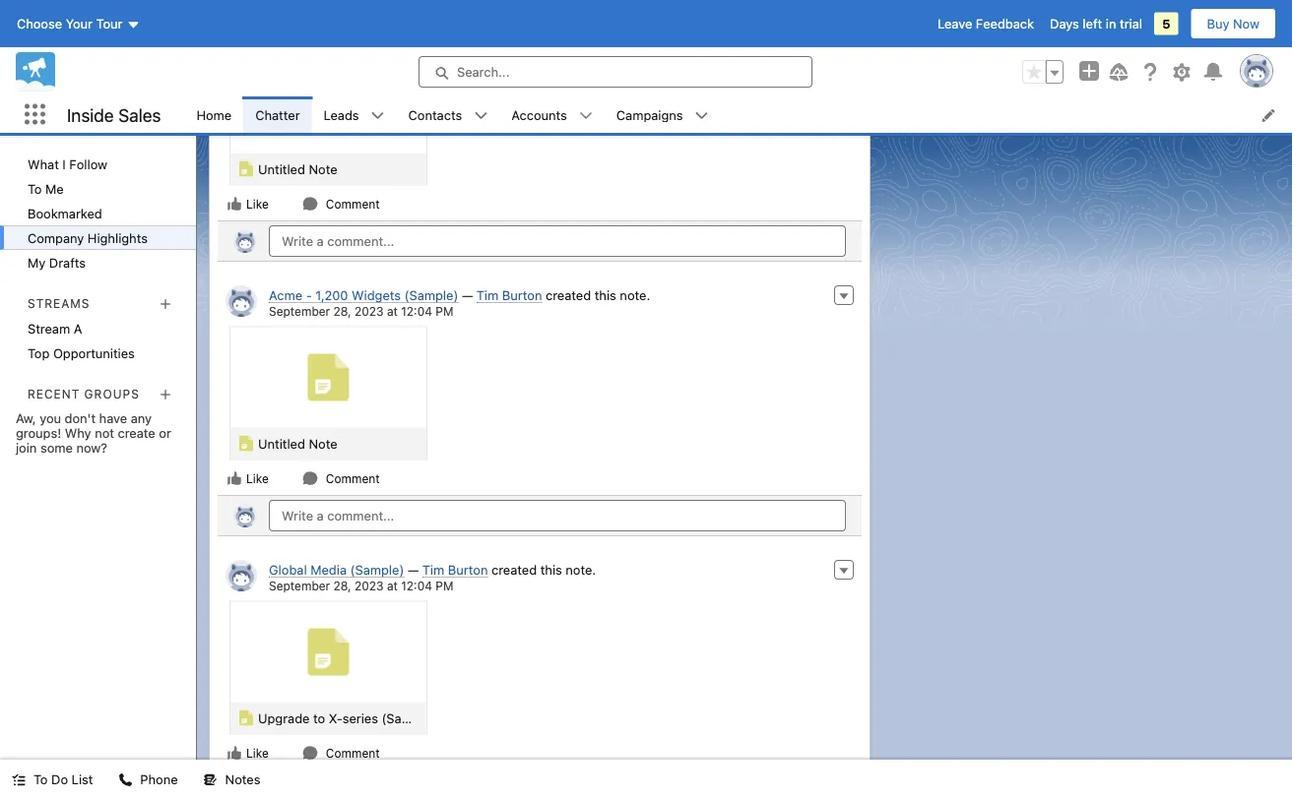 Task type: locate. For each thing, give the bounding box(es) containing it.
tim inside the acme - 1,200 widgets (sample) — tim burton created this note. september 28, 2023 at 12:04 pm
[[476, 288, 499, 302]]

1 vertical spatial this
[[540, 562, 562, 577]]

comment button up global media (sample) link
[[301, 470, 381, 487]]

list
[[185, 97, 1292, 133]]

pm inside the acme - 1,200 widgets (sample) — tim burton created this note. september 28, 2023 at 12:04 pm
[[436, 305, 453, 319]]

1 pm from the top
[[436, 305, 453, 319]]

tim inside global media (sample) — tim burton created this note. september 28, 2023 at 12:04 pm
[[422, 562, 444, 577]]

1 vertical spatial untitled
[[258, 436, 305, 451]]

like button up tim burton icon
[[226, 470, 270, 487]]

2 vertical spatial (sample)
[[382, 711, 436, 726]]

2023 down global media (sample) link
[[355, 580, 384, 593]]

0 vertical spatial tim burton link
[[476, 288, 542, 303]]

september 28, 2023 at 12:04 pm link
[[269, 305, 453, 319], [269, 580, 453, 593]]

2 28, from the top
[[333, 580, 351, 593]]

1 vertical spatial comment
[[326, 472, 380, 486]]

0 vertical spatial untitled note
[[258, 161, 337, 176]]

comment button down leads link
[[301, 195, 381, 213]]

global media (sample) link
[[269, 562, 404, 578]]

created inside global media (sample) — tim burton created this note. september 28, 2023 at 12:04 pm
[[491, 562, 537, 577]]

text default image right 'accounts'
[[579, 109, 593, 123]]

0 vertical spatial tim burton, september 28, 2023 at 12:04 pm element
[[218, 3, 862, 221]]

text default image left phone
[[119, 774, 132, 787]]

1 vertical spatial tim burton image
[[226, 286, 257, 317]]

0 horizontal spatial created
[[491, 562, 537, 577]]

like button for global media (sample)
[[226, 745, 270, 762]]

choose
[[17, 16, 62, 31]]

company
[[28, 230, 84, 245]]

do
[[51, 773, 68, 787]]

phone button
[[107, 760, 190, 800]]

like button down chatter
[[226, 195, 270, 213]]

text default image
[[474, 109, 488, 123], [227, 196, 242, 212], [227, 745, 242, 761], [302, 745, 318, 761], [12, 774, 26, 787], [119, 774, 132, 787]]

like up the 'notes' at the left
[[246, 746, 269, 760]]

text default image left the 'notes' at the left
[[203, 774, 217, 787]]

28, down 1,200
[[333, 305, 351, 319]]

text default image inside phone button
[[119, 774, 132, 787]]

1 horizontal spatial this
[[595, 288, 616, 302]]

text default image inside the accounts list item
[[579, 109, 593, 123]]

0 vertical spatial at
[[387, 305, 398, 319]]

0 vertical spatial note
[[309, 161, 337, 176]]

like up tim burton icon
[[246, 472, 269, 486]]

contacts list item
[[397, 97, 500, 133]]

tim burton, september 28, 2023 at 12:04 pm element for write a comment... text field
[[218, 278, 862, 495]]

comment down leads list item
[[326, 197, 380, 211]]

text default image down search...
[[474, 109, 488, 123]]

1 12:04 from the top
[[401, 305, 432, 319]]

to
[[28, 181, 42, 196], [33, 773, 48, 787]]

2 untitled from the top
[[258, 436, 305, 451]]

september 28, 2023 at 12:04 pm link down global media (sample) link
[[269, 580, 453, 593]]

tim burton image for global media (sample)
[[226, 560, 257, 592]]

like for global media (sample)
[[246, 746, 269, 760]]

2 pm from the top
[[436, 580, 453, 593]]

12:04
[[401, 305, 432, 319], [401, 580, 432, 593]]

1 vertical spatial 28,
[[333, 580, 351, 593]]

0 horizontal spatial tim
[[422, 562, 444, 577]]

tim
[[476, 288, 499, 302], [422, 562, 444, 577]]

(sample) right 'series'
[[382, 711, 436, 726]]

acme - 1,200 widgets (sample) — tim burton created this note. september 28, 2023 at 12:04 pm
[[269, 288, 650, 319]]

0 vertical spatial comment button
[[301, 195, 381, 213]]

1 september 28, 2023 at 12:04 pm link from the top
[[269, 305, 453, 319]]

28,
[[333, 305, 351, 319], [333, 580, 351, 593]]

note. inside the acme - 1,200 widgets (sample) — tim burton created this note. september 28, 2023 at 12:04 pm
[[620, 288, 650, 302]]

1 vertical spatial september
[[269, 580, 330, 593]]

1 note from the top
[[309, 161, 337, 176]]

— right widgets
[[462, 288, 473, 302]]

to inside what i follow to me bookmarked company highlights my drafts
[[28, 181, 42, 196]]

12:04 down acme - 1,200 widgets (sample) link on the left of page
[[401, 305, 432, 319]]

2 like from the top
[[246, 472, 269, 486]]

created
[[546, 288, 591, 302], [491, 562, 537, 577]]

— inside global media (sample) — tim burton created this note. september 28, 2023 at 12:04 pm
[[408, 562, 419, 577]]

tim burton image
[[233, 504, 257, 528]]

september down -
[[269, 305, 330, 319]]

tim down write a comment... text box at top
[[476, 288, 499, 302]]

— right global media (sample) link
[[408, 562, 419, 577]]

2 vertical spatial like
[[246, 746, 269, 760]]

1 like button from the top
[[226, 195, 270, 213]]

2 tim burton, september 28, 2023 at 12:04 pm element from the top
[[218, 278, 862, 495]]

tim right global media (sample) link
[[422, 562, 444, 577]]

28, down global media (sample) link
[[333, 580, 351, 593]]

2 vertical spatial tim burton image
[[226, 560, 257, 592]]

tim burton, september 28, 2023 at 12:04 pm element containing acme - 1,200 widgets (sample)
[[218, 278, 862, 495]]

2 september from the top
[[269, 580, 330, 593]]

0 vertical spatial comment
[[326, 197, 380, 211]]

1 comment from the top
[[326, 197, 380, 211]]

1 vertical spatial at
[[387, 580, 398, 593]]

0 vertical spatial 28,
[[333, 305, 351, 319]]

2 at from the top
[[387, 580, 398, 593]]

created inside the acme - 1,200 widgets (sample) — tim burton created this note. september 28, 2023 at 12:04 pm
[[546, 288, 591, 302]]

inside
[[67, 104, 114, 125]]

1 vertical spatial created
[[491, 562, 537, 577]]

— inside the acme - 1,200 widgets (sample) — tim burton created this note. september 28, 2023 at 12:04 pm
[[462, 288, 473, 302]]

to left me
[[28, 181, 42, 196]]

0 vertical spatial this
[[595, 288, 616, 302]]

0 vertical spatial 2023
[[355, 305, 384, 319]]

burton inside the acme - 1,200 widgets (sample) — tim burton created this note. september 28, 2023 at 12:04 pm
[[502, 288, 542, 302]]

0 vertical spatial burton
[[502, 288, 542, 302]]

bookmarked link
[[0, 201, 196, 226]]

buy
[[1207, 16, 1230, 31]]

to left do at the left bottom of page
[[33, 773, 48, 787]]

0 vertical spatial pm
[[436, 305, 453, 319]]

list containing home
[[185, 97, 1292, 133]]

comment up global media (sample) link
[[326, 472, 380, 486]]

in
[[1106, 16, 1116, 31]]

(sample) right widgets
[[404, 288, 458, 302]]

text default image inside to do list button
[[12, 774, 26, 787]]

note
[[309, 161, 337, 176], [309, 436, 337, 451]]

september down global
[[269, 580, 330, 593]]

1 horizontal spatial created
[[546, 288, 591, 302]]

created down write a comment... text box at top
[[546, 288, 591, 302]]

1 vertical spatial note
[[309, 436, 337, 451]]

2 vertical spatial tim burton, september 28, 2023 at 12:04 pm element
[[218, 552, 862, 770]]

untitled
[[258, 161, 305, 176], [258, 436, 305, 451]]

global media (sample) — tim burton created this note. september 28, 2023 at 12:04 pm
[[269, 562, 596, 593]]

september inside the acme - 1,200 widgets (sample) — tim burton created this note. september 28, 2023 at 12:04 pm
[[269, 305, 330, 319]]

to inside button
[[33, 773, 48, 787]]

1 28, from the top
[[333, 305, 351, 319]]

2 2023 from the top
[[355, 580, 384, 593]]

groups
[[84, 387, 140, 401]]

2 september 28, 2023 at 12:04 pm link from the top
[[269, 580, 453, 593]]

1 horizontal spatial note.
[[620, 288, 650, 302]]

accounts link
[[500, 97, 579, 133]]

recent
[[28, 387, 80, 401]]

0 vertical spatial —
[[462, 288, 473, 302]]

0 horizontal spatial burton
[[448, 562, 488, 577]]

1 vertical spatial tim burton, september 28, 2023 at 12:04 pm element
[[218, 278, 862, 495]]

groups!
[[16, 426, 61, 440]]

0 horizontal spatial —
[[408, 562, 419, 577]]

company highlights link
[[0, 226, 196, 250]]

like down chatter link
[[246, 197, 269, 211]]

this down write a comment... text box at top
[[595, 288, 616, 302]]

0 vertical spatial to
[[28, 181, 42, 196]]

0 vertical spatial like button
[[226, 195, 270, 213]]

2 12:04 from the top
[[401, 580, 432, 593]]

1 vertical spatial comment button
[[301, 470, 381, 487]]

3 like from the top
[[246, 746, 269, 760]]

12:04 down global media (sample) link
[[401, 580, 432, 593]]

0 horizontal spatial note.
[[566, 562, 596, 577]]

tim burton, september 28, 2023 at 12:04 pm element
[[218, 3, 862, 221], [218, 278, 862, 495], [218, 552, 862, 770]]

group
[[1022, 60, 1064, 84]]

series
[[342, 711, 378, 726]]

1 vertical spatial 12:04
[[401, 580, 432, 593]]

some
[[40, 440, 73, 455]]

1 2023 from the top
[[355, 305, 384, 319]]

-
[[306, 288, 312, 302]]

3 like button from the top
[[226, 745, 270, 762]]

2 like button from the top
[[226, 470, 270, 487]]

bookmarked
[[28, 206, 102, 221]]

2023
[[355, 305, 384, 319], [355, 580, 384, 593]]

this down write a comment... text field
[[540, 562, 562, 577]]

text default image inside the comment button
[[302, 745, 318, 761]]

(sample)
[[404, 288, 458, 302], [350, 562, 404, 577], [382, 711, 436, 726]]

0 vertical spatial untitled
[[258, 161, 305, 176]]

text default image
[[371, 109, 385, 123], [579, 109, 593, 123], [695, 109, 709, 123], [302, 196, 318, 212], [227, 471, 242, 486], [302, 471, 318, 486], [203, 774, 217, 787]]

1 september from the top
[[269, 305, 330, 319]]

comment button down x-
[[301, 745, 381, 762]]

1 vertical spatial —
[[408, 562, 419, 577]]

burton
[[502, 288, 542, 302], [448, 562, 488, 577]]

comment button
[[301, 195, 381, 213], [301, 470, 381, 487], [301, 745, 381, 762]]

1 vertical spatial like button
[[226, 470, 270, 487]]

text default image down to
[[302, 745, 318, 761]]

tour
[[96, 16, 123, 31]]

note. down write a comment... text box at top
[[620, 288, 650, 302]]

0 vertical spatial (sample)
[[404, 288, 458, 302]]

top opportunities link
[[0, 341, 196, 365]]

have
[[99, 411, 127, 426]]

Write a comment... text field
[[269, 226, 846, 257]]

list
[[72, 773, 93, 787]]

at
[[387, 305, 398, 319], [387, 580, 398, 593]]

1 horizontal spatial tim
[[476, 288, 499, 302]]

tim burton, september 28, 2023 at 12:04 pm element containing untitled note
[[218, 3, 862, 221]]

2 comment from the top
[[326, 472, 380, 486]]

3 tim burton, september 28, 2023 at 12:04 pm element from the top
[[218, 552, 862, 770]]

2 vertical spatial comment
[[326, 746, 380, 760]]

text default image for phone button
[[119, 774, 132, 787]]

at down global media (sample) link
[[387, 580, 398, 593]]

contacts
[[408, 107, 462, 122]]

inside sales
[[67, 104, 161, 125]]

untitled note
[[258, 161, 337, 176], [258, 436, 337, 451]]

1 vertical spatial (sample)
[[350, 562, 404, 577]]

text default image left do at the left bottom of page
[[12, 774, 26, 787]]

0 vertical spatial like
[[246, 197, 269, 211]]

at down widgets
[[387, 305, 398, 319]]

note. down write a comment... text field
[[566, 562, 596, 577]]

3 comment from the top
[[326, 746, 380, 760]]

(sample) right media on the left bottom of page
[[350, 562, 404, 577]]

created down write a comment... text field
[[491, 562, 537, 577]]

1 horizontal spatial —
[[462, 288, 473, 302]]

text default image down home link
[[227, 196, 242, 212]]

0 vertical spatial created
[[546, 288, 591, 302]]

2 untitled note from the top
[[258, 436, 337, 451]]

text default image right campaigns
[[695, 109, 709, 123]]

0 vertical spatial september
[[269, 305, 330, 319]]

september
[[269, 305, 330, 319], [269, 580, 330, 593]]

2 comment button from the top
[[301, 470, 381, 487]]

trial
[[1120, 16, 1142, 31]]

1 vertical spatial 2023
[[355, 580, 384, 593]]

text default image inside the contacts list item
[[474, 109, 488, 123]]

comment
[[326, 197, 380, 211], [326, 472, 380, 486], [326, 746, 380, 760]]

1 vertical spatial to
[[33, 773, 48, 787]]

0 vertical spatial note.
[[620, 288, 650, 302]]

comment button for (sample)
[[301, 745, 381, 762]]

2023 down acme - 1,200 widgets (sample) link on the left of page
[[355, 305, 384, 319]]

1 vertical spatial september 28, 2023 at 12:04 pm link
[[269, 580, 453, 593]]

text default image up tim burton icon
[[227, 471, 242, 486]]

3 comment button from the top
[[301, 745, 381, 762]]

1 tim burton, september 28, 2023 at 12:04 pm element from the top
[[218, 3, 862, 221]]

1 vertical spatial pm
[[436, 580, 453, 593]]

text default image up the 'notes' at the left
[[227, 745, 242, 761]]

tim burton link
[[476, 288, 542, 303], [422, 562, 488, 578]]

2 vertical spatial comment button
[[301, 745, 381, 762]]

september 28, 2023 at 12:04 pm link down acme - 1,200 widgets (sample) link on the left of page
[[269, 305, 453, 319]]

2 vertical spatial like button
[[226, 745, 270, 762]]

comment down upgrade to x-series (sample)
[[326, 746, 380, 760]]

pm
[[436, 305, 453, 319], [436, 580, 453, 593]]

1 vertical spatial tim
[[422, 562, 444, 577]]

acme
[[269, 288, 302, 302]]

tim burton image
[[233, 229, 257, 253], [226, 286, 257, 317], [226, 560, 257, 592]]

1 vertical spatial note.
[[566, 562, 596, 577]]

1 untitled from the top
[[258, 161, 305, 176]]

tim burton link for burton
[[422, 562, 488, 578]]

0 vertical spatial 12:04
[[401, 305, 432, 319]]

text default image right leads
[[371, 109, 385, 123]]

0 vertical spatial tim
[[476, 288, 499, 302]]

create
[[118, 426, 155, 440]]

1 vertical spatial untitled note
[[258, 436, 337, 451]]

1 at from the top
[[387, 305, 398, 319]]

1 vertical spatial tim burton link
[[422, 562, 488, 578]]

like
[[246, 197, 269, 211], [246, 472, 269, 486], [246, 746, 269, 760]]

like button for acme - 1,200 widgets (sample)
[[226, 470, 270, 487]]

like for acme - 1,200 widgets (sample)
[[246, 472, 269, 486]]

1 horizontal spatial burton
[[502, 288, 542, 302]]

notes button
[[192, 760, 272, 800]]

0 vertical spatial september 28, 2023 at 12:04 pm link
[[269, 305, 453, 319]]

(sample) for series
[[382, 711, 436, 726]]

(sample) inside global media (sample) — tim burton created this note. september 28, 2023 at 12:04 pm
[[350, 562, 404, 577]]

(sample) inside the acme - 1,200 widgets (sample) — tim burton created this note. september 28, 2023 at 12:04 pm
[[404, 288, 458, 302]]

1 vertical spatial like
[[246, 472, 269, 486]]

1 vertical spatial burton
[[448, 562, 488, 577]]

leads
[[324, 107, 359, 122]]

like button up the 'notes' at the left
[[226, 745, 270, 762]]

0 horizontal spatial this
[[540, 562, 562, 577]]



Task type: vqa. For each thing, say whether or not it's contained in the screenshot.
second • from left
no



Task type: describe. For each thing, give the bounding box(es) containing it.
text default image up media on the left bottom of page
[[302, 471, 318, 486]]

my drafts link
[[0, 250, 196, 275]]

28, inside the acme - 1,200 widgets (sample) — tim burton created this note. september 28, 2023 at 12:04 pm
[[333, 305, 351, 319]]

search...
[[457, 65, 510, 79]]

choose your tour button
[[16, 8, 141, 39]]

leave
[[938, 16, 972, 31]]

search... button
[[419, 56, 812, 88]]

12:04 inside global media (sample) — tim burton created this note. september 28, 2023 at 12:04 pm
[[401, 580, 432, 593]]

buy now button
[[1190, 8, 1276, 39]]

aw,
[[16, 411, 36, 426]]

campaigns
[[616, 107, 683, 122]]

text default image inside "campaigns" list item
[[695, 109, 709, 123]]

not
[[95, 426, 114, 440]]

x-
[[329, 711, 342, 726]]

don't
[[65, 411, 96, 426]]

why
[[65, 426, 91, 440]]

28, inside global media (sample) — tim burton created this note. september 28, 2023 at 12:04 pm
[[333, 580, 351, 593]]

text default image for to do list button
[[12, 774, 26, 787]]

follow
[[69, 157, 107, 171]]

text default image for like button associated with global media (sample)
[[227, 745, 242, 761]]

text default image inside like button
[[227, 471, 242, 486]]

left
[[1083, 16, 1102, 31]]

this inside global media (sample) — tim burton created this note. september 28, 2023 at 12:04 pm
[[540, 562, 562, 577]]

chatter
[[255, 107, 300, 122]]

why not create or join some now?
[[16, 426, 171, 455]]

comment button for 1,200
[[301, 470, 381, 487]]

sales
[[118, 104, 161, 125]]

text default image for third like button from the bottom of the page
[[227, 196, 242, 212]]

campaigns list item
[[605, 97, 720, 133]]

join
[[16, 440, 37, 455]]

2023 inside the acme - 1,200 widgets (sample) — tim burton created this note. september 28, 2023 at 12:04 pm
[[355, 305, 384, 319]]

upgrade to x-series (sample)
[[258, 711, 436, 726]]

days left in trial
[[1050, 16, 1142, 31]]

tim burton link for —
[[476, 288, 542, 303]]

i
[[62, 157, 66, 171]]

leads link
[[312, 97, 371, 133]]

tim burton image for acme - 1,200 widgets (sample)
[[226, 286, 257, 317]]

global
[[269, 562, 307, 577]]

upgrade
[[258, 711, 310, 726]]

leave feedback
[[938, 16, 1034, 31]]

1 like from the top
[[246, 197, 269, 211]]

your
[[66, 16, 93, 31]]

september 28, 2023 at 12:04 pm link for 1,200
[[269, 305, 453, 319]]

this inside the acme - 1,200 widgets (sample) — tim burton created this note. september 28, 2023 at 12:04 pm
[[595, 288, 616, 302]]

to me link
[[0, 176, 196, 201]]

to do list
[[33, 773, 93, 787]]

feedback
[[976, 16, 1034, 31]]

drafts
[[49, 255, 86, 270]]

accounts list item
[[500, 97, 605, 133]]

now
[[1233, 16, 1260, 31]]

tim burton, september 28, 2023 at 12:04 pm element for write a comment... text box at top
[[218, 3, 862, 221]]

now?
[[76, 440, 107, 455]]

what i follow link
[[0, 152, 196, 176]]

september inside global media (sample) — tim burton created this note. september 28, 2023 at 12:04 pm
[[269, 580, 330, 593]]

you
[[40, 411, 61, 426]]

at inside the acme - 1,200 widgets (sample) — tim burton created this note. september 28, 2023 at 12:04 pm
[[387, 305, 398, 319]]

choose your tour
[[17, 16, 123, 31]]

opportunities
[[53, 346, 135, 361]]

any
[[131, 411, 152, 426]]

streams link
[[28, 296, 90, 310]]

burton inside global media (sample) — tim burton created this note. september 28, 2023 at 12:04 pm
[[448, 562, 488, 577]]

aw, you don't have any groups!
[[16, 411, 152, 440]]

to do list button
[[0, 760, 105, 800]]

streams
[[28, 296, 90, 310]]

my
[[28, 255, 46, 270]]

comment for (sample)
[[326, 746, 380, 760]]

what i follow to me bookmarked company highlights my drafts
[[28, 157, 148, 270]]

recent groups
[[28, 387, 140, 401]]

top
[[28, 346, 50, 361]]

12:04 inside the acme - 1,200 widgets (sample) — tim burton created this note. september 28, 2023 at 12:04 pm
[[401, 305, 432, 319]]

1 comment button from the top
[[301, 195, 381, 213]]

1 untitled note from the top
[[258, 161, 337, 176]]

highlights
[[87, 230, 148, 245]]

home link
[[185, 97, 243, 133]]

or
[[159, 426, 171, 440]]

stream a top opportunities
[[28, 321, 135, 361]]

note. inside global media (sample) — tim burton created this note. september 28, 2023 at 12:04 pm
[[566, 562, 596, 577]]

2023 inside global media (sample) — tim burton created this note. september 28, 2023 at 12:04 pm
[[355, 580, 384, 593]]

home
[[196, 107, 232, 122]]

(sample) for widgets
[[404, 288, 458, 302]]

media
[[310, 562, 347, 577]]

tim burton, september 28, 2023 at 12:04 pm element containing global media (sample)
[[218, 552, 862, 770]]

5
[[1162, 16, 1170, 31]]

notes
[[225, 773, 260, 787]]

what
[[28, 157, 59, 171]]

me
[[45, 181, 64, 196]]

recent groups link
[[28, 387, 140, 401]]

stream
[[28, 321, 70, 336]]

0 vertical spatial tim burton image
[[233, 229, 257, 253]]

stream a link
[[0, 316, 196, 341]]

text default image inside leads list item
[[371, 109, 385, 123]]

pm inside global media (sample) — tim burton created this note. september 28, 2023 at 12:04 pm
[[436, 580, 453, 593]]

text default image up -
[[302, 196, 318, 212]]

at inside global media (sample) — tim burton created this note. september 28, 2023 at 12:04 pm
[[387, 580, 398, 593]]

1,200
[[315, 288, 348, 302]]

leads list item
[[312, 97, 397, 133]]

accounts
[[511, 107, 567, 122]]

september 28, 2023 at 12:04 pm link for (sample)
[[269, 580, 453, 593]]

to
[[313, 711, 325, 726]]

comment for 1,200
[[326, 472, 380, 486]]

widgets
[[352, 288, 401, 302]]

acme - 1,200 widgets (sample) link
[[269, 288, 458, 303]]

Write a comment... text field
[[269, 500, 846, 532]]

contacts link
[[397, 97, 474, 133]]

chatter link
[[243, 97, 312, 133]]

2 note from the top
[[309, 436, 337, 451]]

a
[[74, 321, 82, 336]]

campaigns link
[[605, 97, 695, 133]]

phone
[[140, 773, 178, 787]]

text default image inside notes button
[[203, 774, 217, 787]]

buy now
[[1207, 16, 1260, 31]]

leave feedback link
[[938, 16, 1034, 31]]



